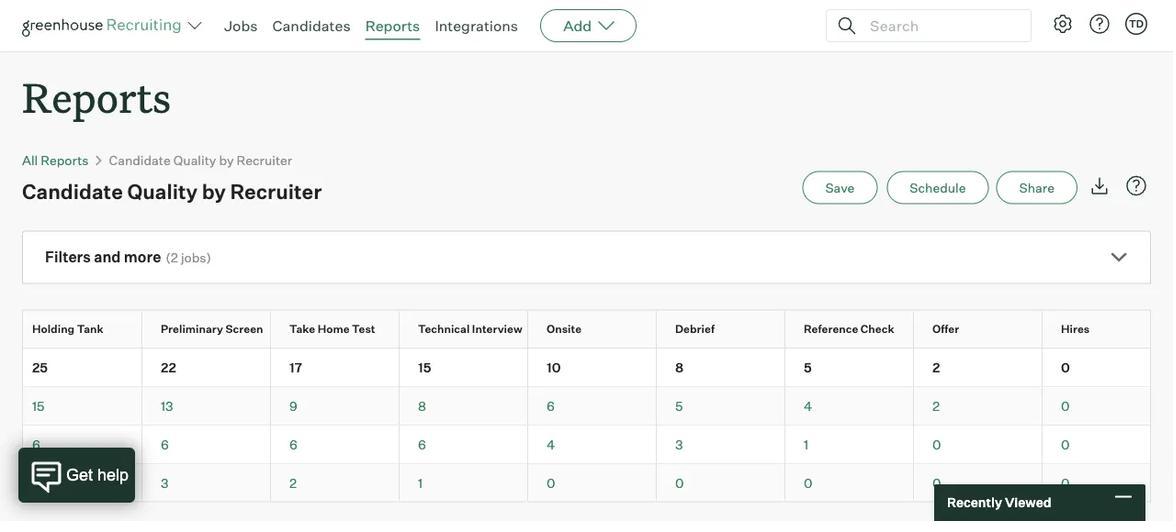 Task type: describe. For each thing, give the bounding box(es) containing it.
13
[[161, 398, 173, 414]]

6 down 13 link
[[161, 436, 169, 453]]

greenhouse recruiting image
[[22, 15, 187, 37]]

1 vertical spatial candidate
[[22, 179, 123, 204]]

screen
[[226, 322, 263, 336]]

jobs
[[224, 17, 258, 35]]

technical interview column header
[[400, 311, 544, 348]]

debrief
[[675, 322, 715, 336]]

6 down 8 link
[[418, 436, 426, 453]]

9 link
[[289, 398, 297, 414]]

all
[[22, 152, 38, 168]]

preliminary screen
[[161, 322, 263, 336]]

technical
[[418, 322, 470, 336]]

holding
[[32, 322, 75, 336]]

0 horizontal spatial 4 link
[[32, 475, 41, 491]]

save and schedule this report to revisit it! element
[[802, 171, 887, 205]]

0 horizontal spatial 3 link
[[161, 475, 169, 491]]

faq image
[[1125, 175, 1147, 197]]

0 horizontal spatial 5
[[675, 398, 683, 414]]

6 down 10
[[547, 398, 555, 414]]

save button
[[802, 171, 878, 205]]

0 horizontal spatial 1
[[418, 475, 423, 491]]

reports link
[[365, 17, 420, 35]]

technical interview
[[418, 322, 522, 336]]

candidate quality by recruiter link
[[109, 152, 292, 168]]

0 vertical spatial 15
[[418, 359, 431, 375]]

candidates
[[272, 17, 351, 35]]

configure image
[[1052, 13, 1074, 35]]

share
[[1019, 180, 1055, 196]]

td button
[[1125, 13, 1147, 35]]

17
[[289, 359, 302, 375]]

reference check column header
[[785, 311, 930, 348]]

5 link
[[675, 398, 683, 414]]

filters and more ( 2 jobs )
[[45, 248, 211, 267]]

1 vertical spatial 2 link
[[289, 475, 297, 491]]

6 link down 10
[[547, 398, 555, 414]]

candidates link
[[272, 17, 351, 35]]

0 vertical spatial 1
[[804, 436, 808, 453]]

0 vertical spatial 4 link
[[804, 398, 812, 414]]

preliminary
[[161, 322, 223, 336]]

6 down the 9 link
[[289, 436, 297, 453]]

test
[[352, 322, 375, 336]]

0 horizontal spatial 15
[[32, 398, 45, 414]]

td
[[1129, 17, 1144, 30]]

0 horizontal spatial 8
[[418, 398, 426, 414]]

10
[[547, 359, 561, 375]]

jobs
[[181, 250, 206, 266]]

2 inside filters and more ( 2 jobs )
[[171, 250, 178, 266]]

(
[[166, 250, 171, 266]]

offer
[[932, 322, 959, 336]]

filters
[[45, 248, 91, 267]]

22
[[161, 359, 176, 375]]

take home test
[[289, 322, 375, 336]]

1 vertical spatial reports
[[22, 70, 171, 124]]

0 vertical spatial recruiter
[[237, 152, 292, 168]]

integrations
[[435, 17, 518, 35]]

home
[[318, 322, 350, 336]]

take
[[289, 322, 315, 336]]

offer column header
[[914, 311, 1058, 348]]

15 link
[[32, 398, 45, 414]]

0 vertical spatial quality
[[173, 152, 216, 168]]



Task type: vqa. For each thing, say whether or not it's contained in the screenshot.
topmost status
no



Task type: locate. For each thing, give the bounding box(es) containing it.
)
[[206, 250, 211, 266]]

preliminary screen column header
[[142, 311, 287, 348]]

2 vertical spatial reports
[[41, 152, 89, 168]]

1 vertical spatial 1
[[418, 475, 423, 491]]

2 vertical spatial 4 link
[[32, 475, 41, 491]]

2 horizontal spatial 4
[[804, 398, 812, 414]]

grid
[[0, 311, 1171, 502]]

share button
[[996, 171, 1078, 205]]

1 horizontal spatial 8
[[675, 359, 684, 375]]

schedule button
[[887, 171, 989, 205]]

0 link
[[1061, 398, 1070, 414], [932, 436, 941, 453], [1061, 436, 1070, 453], [547, 475, 555, 491], [675, 475, 684, 491], [804, 475, 813, 491], [932, 475, 941, 491], [1061, 475, 1070, 491]]

8
[[675, 359, 684, 375], [418, 398, 426, 414]]

1 vertical spatial 4 link
[[547, 436, 555, 453]]

1 vertical spatial 3 link
[[161, 475, 169, 491]]

1 vertical spatial 5
[[675, 398, 683, 414]]

0 horizontal spatial 2 link
[[289, 475, 297, 491]]

debrief column header
[[657, 311, 801, 348]]

3
[[675, 436, 683, 453], [161, 475, 169, 491]]

quality
[[173, 152, 216, 168], [127, 179, 198, 204]]

td button
[[1122, 9, 1151, 39]]

4 link
[[804, 398, 812, 414], [547, 436, 555, 453], [32, 475, 41, 491]]

3 link down 13 link
[[161, 475, 169, 491]]

5
[[804, 359, 812, 375], [675, 398, 683, 414]]

1 link
[[804, 436, 808, 453], [418, 475, 423, 491]]

8 link
[[418, 398, 426, 414]]

0 vertical spatial reports
[[365, 17, 420, 35]]

0 vertical spatial candidate
[[109, 152, 171, 168]]

1 horizontal spatial 3
[[675, 436, 683, 453]]

0 vertical spatial 1 link
[[804, 436, 808, 453]]

holding tank column header
[[14, 311, 158, 348]]

2 link down 9
[[289, 475, 297, 491]]

1 vertical spatial by
[[202, 179, 226, 204]]

2 horizontal spatial 4 link
[[804, 398, 812, 414]]

8 up 5 'link'
[[675, 359, 684, 375]]

6 link down the 9 link
[[289, 436, 297, 453]]

hires
[[1061, 322, 1090, 336]]

integrations link
[[435, 17, 518, 35]]

1
[[804, 436, 808, 453], [418, 475, 423, 491]]

0 vertical spatial 3
[[675, 436, 683, 453]]

reports
[[365, 17, 420, 35], [22, 70, 171, 124], [41, 152, 89, 168]]

15 up 8 link
[[418, 359, 431, 375]]

check
[[861, 322, 894, 336]]

0 horizontal spatial 1 link
[[418, 475, 423, 491]]

3 down 5 'link'
[[675, 436, 683, 453]]

0 vertical spatial 3 link
[[675, 436, 683, 453]]

2 vertical spatial 4
[[32, 475, 41, 491]]

1 horizontal spatial 4
[[547, 436, 555, 453]]

1 vertical spatial 15
[[32, 398, 45, 414]]

0
[[1061, 359, 1070, 375], [1061, 398, 1070, 414], [932, 436, 941, 453], [1061, 436, 1070, 453], [547, 475, 555, 491], [675, 475, 684, 491], [804, 475, 813, 491], [932, 475, 941, 491], [1061, 475, 1070, 491]]

1 horizontal spatial 3 link
[[675, 436, 683, 453]]

0 horizontal spatial 3
[[161, 475, 169, 491]]

8 down technical
[[418, 398, 426, 414]]

0 vertical spatial 5
[[804, 359, 812, 375]]

6 link down 13 link
[[161, 436, 169, 453]]

4 link down 10
[[547, 436, 555, 453]]

9
[[289, 398, 297, 414]]

0 vertical spatial 8
[[675, 359, 684, 375]]

reference check
[[804, 322, 894, 336]]

3 down 13 link
[[161, 475, 169, 491]]

6
[[547, 398, 555, 414], [32, 436, 40, 453], [161, 436, 169, 453], [289, 436, 297, 453], [418, 436, 426, 453]]

1 vertical spatial 8
[[418, 398, 426, 414]]

2
[[171, 250, 178, 266], [932, 359, 940, 375], [932, 398, 940, 414], [289, 475, 297, 491]]

4 link down reference
[[804, 398, 812, 414]]

1 vertical spatial 4
[[547, 436, 555, 453]]

3 link down 5 'link'
[[675, 436, 683, 453]]

4 link down "15" link
[[32, 475, 41, 491]]

recently viewed
[[947, 495, 1051, 511]]

more
[[124, 248, 161, 267]]

2 link
[[932, 398, 940, 414], [289, 475, 297, 491]]

onsite column header
[[528, 311, 672, 348]]

candidate right 'all reports' link
[[109, 152, 171, 168]]

schedule
[[910, 180, 966, 196]]

recently
[[947, 495, 1002, 511]]

all reports link
[[22, 152, 89, 168]]

1 horizontal spatial 2 link
[[932, 398, 940, 414]]

reports down greenhouse recruiting image at the left of page
[[22, 70, 171, 124]]

5 down reference
[[804, 359, 812, 375]]

recruiter
[[237, 152, 292, 168], [230, 179, 322, 204]]

0 vertical spatial by
[[219, 152, 234, 168]]

0 vertical spatial 4
[[804, 398, 812, 414]]

13 link
[[161, 398, 173, 414]]

download image
[[1089, 175, 1111, 197]]

take home test column header
[[271, 311, 415, 348]]

reports right all
[[41, 152, 89, 168]]

3 link
[[675, 436, 683, 453], [161, 475, 169, 491]]

0 vertical spatial candidate quality by recruiter
[[109, 152, 292, 168]]

reports right candidates
[[365, 17, 420, 35]]

0 vertical spatial 2 link
[[932, 398, 940, 414]]

interview
[[472, 322, 522, 336]]

and
[[94, 248, 121, 267]]

4
[[804, 398, 812, 414], [547, 436, 555, 453], [32, 475, 41, 491]]

5 down debrief
[[675, 398, 683, 414]]

onsite
[[547, 322, 582, 336]]

6 link down "15" link
[[32, 436, 40, 453]]

1 horizontal spatial 5
[[804, 359, 812, 375]]

add button
[[540, 9, 637, 42]]

2 link down 'offer'
[[932, 398, 940, 414]]

6 down "15" link
[[32, 436, 40, 453]]

candidate quality by recruiter
[[109, 152, 292, 168], [22, 179, 322, 204]]

1 horizontal spatial 1
[[804, 436, 808, 453]]

0 horizontal spatial 4
[[32, 475, 41, 491]]

4 down reference
[[804, 398, 812, 414]]

4 down "15" link
[[32, 475, 41, 491]]

by
[[219, 152, 234, 168], [202, 179, 226, 204]]

1 vertical spatial candidate quality by recruiter
[[22, 179, 322, 204]]

1 horizontal spatial 15
[[418, 359, 431, 375]]

grid containing 25
[[0, 311, 1171, 502]]

candidate down all reports
[[22, 179, 123, 204]]

15
[[418, 359, 431, 375], [32, 398, 45, 414]]

jobs link
[[224, 17, 258, 35]]

save
[[825, 180, 855, 196]]

tank
[[77, 322, 104, 336]]

viewed
[[1005, 495, 1051, 511]]

4 down 10
[[547, 436, 555, 453]]

reference
[[804, 322, 858, 336]]

1 vertical spatial recruiter
[[230, 179, 322, 204]]

6 link
[[547, 398, 555, 414], [32, 436, 40, 453], [161, 436, 169, 453], [289, 436, 297, 453], [418, 436, 426, 453]]

candidate
[[109, 152, 171, 168], [22, 179, 123, 204]]

add
[[563, 17, 592, 35]]

all reports
[[22, 152, 89, 168]]

1 vertical spatial quality
[[127, 179, 198, 204]]

25
[[32, 359, 48, 375]]

6 link down 8 link
[[418, 436, 426, 453]]

1 horizontal spatial 4 link
[[547, 436, 555, 453]]

Search text field
[[865, 12, 1014, 39]]

1 horizontal spatial 1 link
[[804, 436, 808, 453]]

1 vertical spatial 3
[[161, 475, 169, 491]]

1 vertical spatial 1 link
[[418, 475, 423, 491]]

15 down "25"
[[32, 398, 45, 414]]

holding tank
[[32, 322, 104, 336]]



